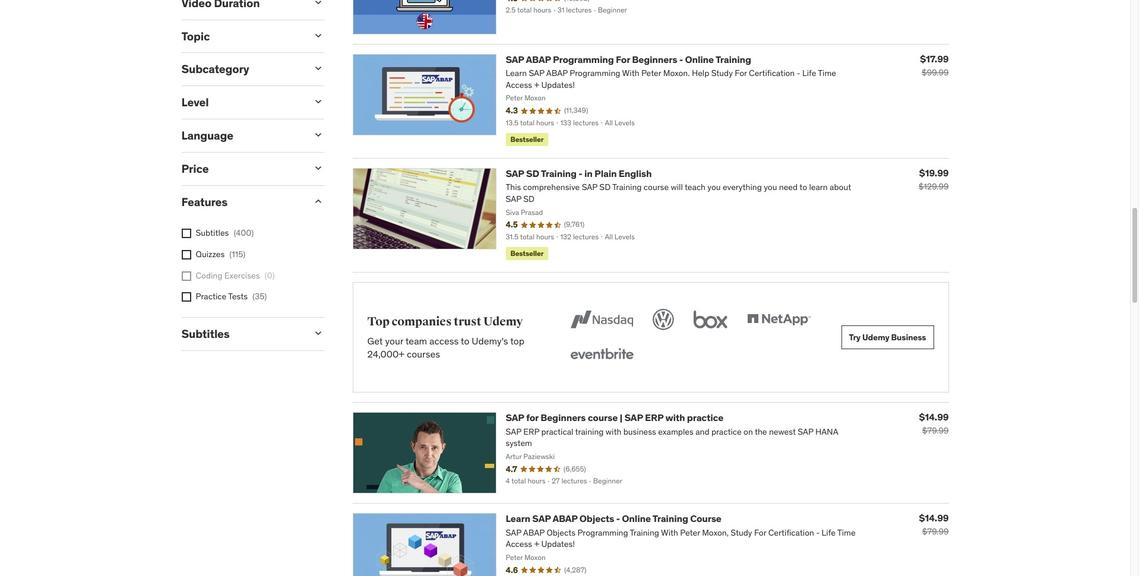 Task type: vqa. For each thing, say whether or not it's contained in the screenshot.
BUSINESS
yes



Task type: locate. For each thing, give the bounding box(es) containing it.
1 xsmall image from the top
[[182, 229, 191, 239]]

course
[[588, 412, 618, 424]]

0 vertical spatial $14.99 $79.99
[[920, 411, 949, 436]]

sap
[[506, 54, 524, 65], [506, 168, 524, 180], [506, 412, 524, 424], [625, 412, 643, 424], [533, 513, 551, 525]]

course
[[691, 513, 722, 525]]

2 vertical spatial -
[[617, 513, 620, 525]]

xsmall image down features
[[182, 229, 191, 239]]

1 vertical spatial subtitles
[[182, 327, 230, 341]]

0 vertical spatial $14.99
[[920, 411, 949, 423]]

5 small image from the top
[[312, 195, 324, 207]]

2 $79.99 from the top
[[923, 527, 949, 537]]

trust
[[454, 314, 482, 329]]

objects
[[580, 513, 615, 525]]

0 horizontal spatial -
[[579, 168, 583, 180]]

0 vertical spatial xsmall image
[[182, 229, 191, 239]]

0 horizontal spatial abap
[[526, 54, 551, 65]]

2 $14.99 from the top
[[920, 512, 949, 524]]

$79.99
[[923, 426, 949, 436], [923, 527, 949, 537]]

erp
[[645, 412, 664, 424]]

coding exercises (0)
[[196, 270, 275, 281]]

for
[[616, 54, 630, 65]]

sap for sap abap programming for beginners - online training
[[506, 54, 524, 65]]

$19.99
[[920, 167, 949, 179]]

0 vertical spatial subtitles
[[196, 228, 229, 239]]

1 small image from the top
[[312, 0, 324, 8]]

1 $79.99 from the top
[[923, 426, 949, 436]]

xsmall image for practice
[[182, 292, 191, 302]]

abap left programming
[[526, 54, 551, 65]]

subtitles up quizzes
[[196, 228, 229, 239]]

abap left objects
[[553, 513, 578, 525]]

features
[[182, 195, 228, 209]]

1 $14.99 from the top
[[920, 411, 949, 423]]

$14.99 for learn sap abap objects - online training course
[[920, 512, 949, 524]]

1 vertical spatial -
[[579, 168, 583, 180]]

-
[[680, 54, 683, 65], [579, 168, 583, 180], [617, 513, 620, 525]]

udemy up "udemy's"
[[484, 314, 523, 329]]

1 vertical spatial abap
[[553, 513, 578, 525]]

0 vertical spatial training
[[716, 54, 752, 65]]

1 vertical spatial $14.99
[[920, 512, 949, 524]]

$79.99 for learn sap abap objects - online training course
[[923, 527, 949, 537]]

0 vertical spatial abap
[[526, 54, 551, 65]]

1 vertical spatial $79.99
[[923, 527, 949, 537]]

udemy inside top companies trust udemy get your team access to udemy's top 24,000+ courses
[[484, 314, 523, 329]]

language
[[182, 128, 233, 143]]

$14.99
[[920, 411, 949, 423], [920, 512, 949, 524]]

$14.99 for sap for beginners course | sap erp with practice
[[920, 411, 949, 423]]

2 vertical spatial training
[[653, 513, 689, 525]]

3 small image from the top
[[312, 327, 324, 339]]

3 small image from the top
[[312, 96, 324, 108]]

programming
[[553, 54, 614, 65]]

2 small image from the top
[[312, 63, 324, 75]]

try
[[849, 332, 861, 343]]

1 horizontal spatial beginners
[[632, 54, 678, 65]]

udemy
[[484, 314, 523, 329], [863, 332, 890, 343]]

sap for sap for beginners course | sap erp with practice
[[506, 412, 524, 424]]

2 vertical spatial xsmall image
[[182, 292, 191, 302]]

0 vertical spatial online
[[685, 54, 714, 65]]

beginners right 'for'
[[632, 54, 678, 65]]

quizzes
[[196, 249, 225, 260]]

subtitles (400)
[[196, 228, 254, 239]]

practice
[[687, 412, 724, 424]]

xsmall image
[[182, 229, 191, 239], [182, 250, 191, 260], [182, 292, 191, 302]]

companies
[[392, 314, 452, 329]]

0 vertical spatial -
[[680, 54, 683, 65]]

sap for beginners course | sap erp with practice
[[506, 412, 724, 424]]

beginners
[[632, 54, 678, 65], [541, 412, 586, 424]]

small image
[[312, 30, 324, 41], [312, 129, 324, 141], [312, 327, 324, 339]]

(0)
[[265, 270, 275, 281]]

small image for price
[[312, 162, 324, 174]]

subcategory button
[[182, 62, 303, 76]]

small image for topic
[[312, 30, 324, 41]]

small image
[[312, 0, 324, 8], [312, 63, 324, 75], [312, 96, 324, 108], [312, 162, 324, 174], [312, 195, 324, 207]]

1 $14.99 $79.99 from the top
[[920, 411, 949, 436]]

xsmall image down xsmall image
[[182, 292, 191, 302]]

0 horizontal spatial beginners
[[541, 412, 586, 424]]

udemy right try
[[863, 332, 890, 343]]

3 xsmall image from the top
[[182, 292, 191, 302]]

- left in
[[579, 168, 583, 180]]

1 horizontal spatial training
[[653, 513, 689, 525]]

training
[[716, 54, 752, 65], [541, 168, 577, 180], [653, 513, 689, 525]]

- right objects
[[617, 513, 620, 525]]

1 vertical spatial $14.99 $79.99
[[920, 512, 949, 537]]

abap
[[526, 54, 551, 65], [553, 513, 578, 525]]

4 small image from the top
[[312, 162, 324, 174]]

24,000+
[[368, 348, 405, 360]]

coding
[[196, 270, 222, 281]]

2 $14.99 $79.99 from the top
[[920, 512, 949, 537]]

0 vertical spatial udemy
[[484, 314, 523, 329]]

top
[[511, 335, 525, 347]]

subtitles down practice at left bottom
[[182, 327, 230, 341]]

language button
[[182, 128, 303, 143]]

1 vertical spatial udemy
[[863, 332, 890, 343]]

$14.99 $79.99
[[920, 411, 949, 436], [920, 512, 949, 537]]

your
[[385, 335, 404, 347]]

team
[[406, 335, 427, 347]]

0 vertical spatial beginners
[[632, 54, 678, 65]]

small image for subtitles
[[312, 327, 324, 339]]

1 vertical spatial xsmall image
[[182, 250, 191, 260]]

1 vertical spatial small image
[[312, 129, 324, 141]]

in
[[585, 168, 593, 180]]

$19.99 $129.99
[[919, 167, 949, 192]]

1 horizontal spatial abap
[[553, 513, 578, 525]]

with
[[666, 412, 685, 424]]

xsmall image for quizzes
[[182, 250, 191, 260]]

subtitles
[[196, 228, 229, 239], [182, 327, 230, 341]]

- right 'for'
[[680, 54, 683, 65]]

2 horizontal spatial training
[[716, 54, 752, 65]]

1 horizontal spatial udemy
[[863, 332, 890, 343]]

1 vertical spatial training
[[541, 168, 577, 180]]

for
[[526, 412, 539, 424]]

2 horizontal spatial -
[[680, 54, 683, 65]]

0 vertical spatial small image
[[312, 30, 324, 41]]

2 xsmall image from the top
[[182, 250, 191, 260]]

1 vertical spatial online
[[622, 513, 651, 525]]

exercises
[[224, 270, 260, 281]]

xsmall image up xsmall image
[[182, 250, 191, 260]]

2 small image from the top
[[312, 129, 324, 141]]

1 small image from the top
[[312, 30, 324, 41]]

0 vertical spatial $79.99
[[923, 426, 949, 436]]

access
[[430, 335, 459, 347]]

0 horizontal spatial udemy
[[484, 314, 523, 329]]

2 vertical spatial small image
[[312, 327, 324, 339]]

online
[[685, 54, 714, 65], [622, 513, 651, 525]]

beginners right the 'for'
[[541, 412, 586, 424]]

(35)
[[253, 291, 267, 302]]

quizzes (115)
[[196, 249, 246, 260]]



Task type: describe. For each thing, give the bounding box(es) containing it.
business
[[892, 332, 927, 343]]

top
[[368, 314, 390, 329]]

topic
[[182, 29, 210, 43]]

sap sd training - in plain english
[[506, 168, 652, 180]]

sap for sap sd training - in plain english
[[506, 168, 524, 180]]

1 horizontal spatial -
[[617, 513, 620, 525]]

$99.99
[[922, 67, 949, 78]]

courses
[[407, 348, 440, 360]]

volkswagen image
[[650, 307, 676, 333]]

$14.99 $79.99 for sap for beginners course | sap erp with practice
[[920, 411, 949, 436]]

price
[[182, 162, 209, 176]]

tests
[[228, 291, 248, 302]]

subtitles for subtitles
[[182, 327, 230, 341]]

small image for subcategory
[[312, 63, 324, 75]]

sap sd training - in plain english link
[[506, 168, 652, 180]]

practice
[[196, 291, 227, 302]]

top companies trust udemy get your team access to udemy's top 24,000+ courses
[[368, 314, 525, 360]]

subcategory
[[182, 62, 249, 76]]

learn sap abap objects - online training course
[[506, 513, 722, 525]]

small image for level
[[312, 96, 324, 108]]

level button
[[182, 95, 303, 109]]

0 horizontal spatial training
[[541, 168, 577, 180]]

sap for beginners course | sap erp with practice link
[[506, 412, 724, 424]]

$17.99
[[921, 53, 949, 65]]

$79.99 for sap for beginners course | sap erp with practice
[[923, 426, 949, 436]]

sd
[[526, 168, 539, 180]]

price button
[[182, 162, 303, 176]]

plain
[[595, 168, 617, 180]]

box image
[[691, 307, 731, 333]]

1 horizontal spatial online
[[685, 54, 714, 65]]

1 vertical spatial beginners
[[541, 412, 586, 424]]

eventbrite image
[[568, 342, 636, 369]]

nasdaq image
[[568, 307, 636, 333]]

$17.99 $99.99
[[921, 53, 949, 78]]

|
[[620, 412, 623, 424]]

xsmall image for subtitles
[[182, 229, 191, 239]]

sap abap programming for beginners - online training
[[506, 54, 752, 65]]

learn sap abap objects - online training course link
[[506, 513, 722, 525]]

topic button
[[182, 29, 303, 43]]

try udemy business link
[[842, 326, 934, 350]]

(400)
[[234, 228, 254, 239]]

udemy's
[[472, 335, 508, 347]]

learn
[[506, 513, 531, 525]]

small image for features
[[312, 195, 324, 207]]

sap abap programming for beginners - online training link
[[506, 54, 752, 65]]

xsmall image
[[182, 271, 191, 281]]

0 horizontal spatial online
[[622, 513, 651, 525]]

features button
[[182, 195, 303, 209]]

netapp image
[[745, 307, 813, 333]]

level
[[182, 95, 209, 109]]

(115)
[[230, 249, 246, 260]]

get
[[368, 335, 383, 347]]

practice tests (35)
[[196, 291, 267, 302]]

subtitles button
[[182, 327, 303, 341]]

try udemy business
[[849, 332, 927, 343]]

subtitles for subtitles (400)
[[196, 228, 229, 239]]

to
[[461, 335, 470, 347]]

$129.99
[[919, 181, 949, 192]]

$14.99 $79.99 for learn sap abap objects - online training course
[[920, 512, 949, 537]]

english
[[619, 168, 652, 180]]

small image for language
[[312, 129, 324, 141]]



